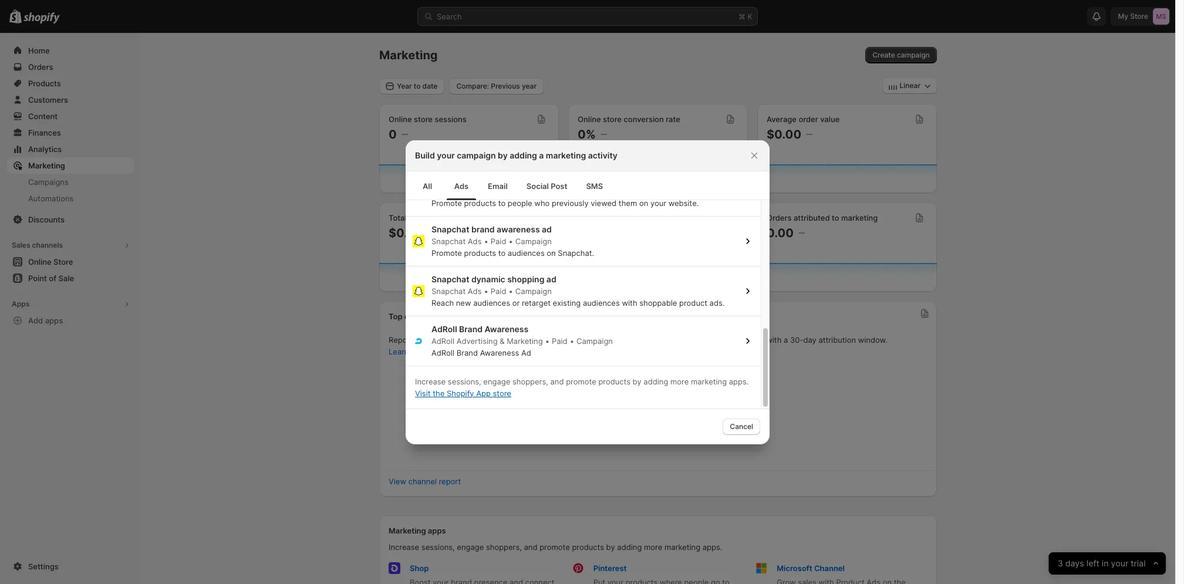 Task type: locate. For each thing, give the bounding box(es) containing it.
promote for increase sessions, engage shoppers, and promote products by adding more marketing apps.
[[540, 543, 570, 552]]

1 horizontal spatial more
[[644, 543, 663, 552]]

ads inside the 'snapchat brand awareness ad snapchat ads • paid • campaign promote products to audiences on snapchat.'
[[468, 236, 482, 246]]

$0.00 down the average
[[767, 127, 802, 142]]

apps. inside increase sessions, engage shoppers, and promote products by adding more marketing apps. visit the shopify app store
[[729, 377, 749, 386]]

marketing inside increase sessions, engage shoppers, and promote products by adding more marketing apps. visit the shopify app store
[[691, 377, 727, 386]]

adroll brand awareness adroll advertising & marketing • paid • campaign adroll brand awareness ad
[[432, 324, 613, 357]]

brand down advertising
[[457, 348, 478, 357]]

0 vertical spatial ad
[[542, 224, 552, 234]]

campaign
[[897, 51, 930, 59], [457, 150, 496, 160]]

$0.00 down total sales at the left top of the page
[[389, 226, 424, 240]]

paid inside snapchat dynamic shopping ad snapchat ads • paid • campaign reach new audiences or retarget existing audiences with shoppable product ads.
[[491, 286, 507, 296]]

1 vertical spatial on
[[547, 248, 556, 258]]

awareness
[[497, 224, 540, 234]]

with left shoppable
[[622, 298, 638, 307]]

0 horizontal spatial with
[[622, 298, 638, 307]]

0%
[[578, 127, 596, 142]]

sessions, down marketing apps
[[422, 543, 455, 552]]

to for promote
[[499, 198, 506, 208]]

promote down all
[[432, 198, 462, 208]]

1 vertical spatial with
[[767, 335, 782, 345]]

store for 0
[[414, 115, 433, 124]]

campaign right create
[[897, 51, 930, 59]]

by inside increase sessions, engage shoppers, and promote products by adding more marketing apps. visit the shopify app store
[[633, 377, 642, 386]]

2 vertical spatial adroll
[[432, 348, 455, 357]]

1 vertical spatial campaign
[[516, 286, 552, 296]]

campaign up retarget
[[516, 286, 552, 296]]

1 horizontal spatial with
[[767, 335, 782, 345]]

for
[[636, 401, 646, 411]]

your
[[437, 150, 455, 160], [651, 198, 667, 208], [470, 335, 486, 345], [666, 335, 682, 345]]

pinterest
[[594, 564, 627, 573]]

campaign inside snapchat dynamic shopping ad snapchat ads • paid • campaign reach new audiences or retarget existing audiences with shoppable product ads.
[[516, 286, 552, 296]]

ads down brand
[[468, 236, 482, 246]]

no change image right 0%
[[601, 130, 607, 139]]

1 vertical spatial more
[[671, 377, 689, 386]]

no change image for order
[[806, 130, 813, 139]]

campaign inside create campaign button
[[897, 51, 930, 59]]

awareness up &
[[485, 324, 529, 334]]

0 vertical spatial promote
[[432, 198, 462, 208]]

on inside the 'snapchat brand awareness ad snapchat ads • paid • campaign promote products to audiences on snapchat.'
[[547, 248, 556, 258]]

2 horizontal spatial on
[[640, 198, 649, 208]]

1 horizontal spatial apps
[[428, 526, 446, 536]]

rate
[[666, 115, 681, 124]]

on right based
[[459, 335, 468, 345]]

0 horizontal spatial store
[[414, 115, 433, 124]]

build your campaign by adding a marketing activity dialog
[[0, 0, 1176, 444]]

attributed down them
[[600, 213, 636, 223]]

online
[[685, 335, 706, 345]]

the
[[433, 389, 445, 398], [648, 401, 660, 411]]

1 vertical spatial increase
[[389, 543, 419, 552]]

sales
[[409, 213, 428, 223]]

apps up shop
[[428, 526, 446, 536]]

marketing up ad
[[507, 336, 543, 346]]

0 vertical spatial $0.00
[[767, 127, 802, 142]]

2 horizontal spatial no change image
[[799, 228, 805, 238]]

a
[[539, 150, 544, 160], [784, 335, 788, 345]]

adroll down based
[[432, 348, 455, 357]]

0 vertical spatial engage
[[484, 377, 511, 386]]

pinterest link
[[594, 564, 627, 573]]

1 vertical spatial adroll
[[432, 336, 455, 346]]

2 snapchat from the top
[[432, 236, 466, 246]]

products
[[464, 198, 496, 208], [464, 248, 496, 258], [599, 377, 631, 386], [572, 543, 604, 552]]

products up pinterest
[[572, 543, 604, 552]]

2 vertical spatial adding
[[617, 543, 642, 552]]

0 vertical spatial campaign
[[516, 236, 552, 246]]

• left connected
[[545, 336, 550, 346]]

1 vertical spatial promote
[[432, 248, 462, 258]]

no change image for 0
[[402, 130, 408, 139]]

brand
[[472, 224, 495, 234]]

adding for increase sessions, engage shoppers, and promote products by adding more marketing apps.
[[617, 543, 642, 552]]

ad
[[542, 224, 552, 234], [547, 274, 557, 284]]

create campaign button
[[866, 47, 937, 63]]

ad inside snapchat dynamic shopping ad snapchat ads • paid • campaign reach new audiences or retarget existing audiences with shoppable product ads.
[[547, 274, 557, 284]]

by up email
[[498, 150, 508, 160]]

campaign down awareness
[[516, 236, 552, 246]]

no
[[582, 401, 592, 411]]

with left 30-
[[767, 335, 782, 345]]

sessions, for increase sessions, engage shoppers, and promote products by adding more marketing apps. visit the shopify app store
[[448, 377, 481, 386]]

store.
[[708, 335, 729, 345]]

0 vertical spatial ads
[[454, 181, 469, 191]]

no change image down order
[[806, 130, 813, 139]]

home link
[[7, 42, 134, 59]]

apps.
[[729, 377, 749, 386], [703, 543, 723, 552]]

attributed
[[600, 213, 636, 223], [794, 213, 830, 223]]

by up for
[[633, 377, 642, 386]]

store for 0%
[[603, 115, 622, 124]]

tab list
[[411, 171, 765, 200]]

sessions, up visit the shopify app store link
[[448, 377, 481, 386]]

increase for increase sessions, engage shoppers, and promote products by adding more marketing apps. visit the shopify app store
[[415, 377, 446, 386]]

1 vertical spatial apps.
[[703, 543, 723, 552]]

1 vertical spatial channel
[[409, 477, 437, 486]]

audiences
[[508, 248, 545, 258], [473, 298, 510, 307], [583, 298, 620, 307]]

1 vertical spatial ad
[[547, 274, 557, 284]]

1 vertical spatial adding
[[644, 377, 669, 386]]

no change image down 'all' button
[[428, 228, 435, 238]]

increase down marketing apps
[[389, 543, 419, 552]]

sessions, inside increase sessions, engage shoppers, and promote products by adding more marketing apps. visit the shopify app store
[[448, 377, 481, 386]]

no change image
[[402, 130, 408, 139], [601, 130, 607, 139], [799, 228, 805, 238]]

audiences inside the 'snapchat brand awareness ad snapchat ads • paid • campaign promote products to audiences on snapchat.'
[[508, 248, 545, 258]]

to for orders
[[832, 213, 840, 223]]

adroll
[[432, 324, 457, 334], [432, 336, 455, 346], [432, 348, 455, 357]]

promote for increase sessions, engage shoppers, and promote products by adding more marketing apps. visit the shopify app store
[[566, 377, 597, 386]]

no change image right 0.00
[[799, 228, 805, 238]]

your left website.
[[651, 198, 667, 208]]

your left utm
[[470, 335, 486, 345]]

ad right shopping
[[547, 274, 557, 284]]

0 vertical spatial and
[[551, 335, 564, 345]]

sales for sales attributed to marketing
[[578, 213, 598, 223]]

0 horizontal spatial sales
[[12, 241, 30, 250]]

visit
[[415, 389, 431, 398]]

0 vertical spatial shoppers,
[[513, 377, 548, 386]]

adroll up based
[[432, 324, 457, 334]]

campaign up ads "button"
[[457, 150, 496, 160]]

more
[[411, 347, 430, 357], [671, 377, 689, 386], [644, 543, 663, 552]]

2 horizontal spatial store
[[603, 115, 622, 124]]

automations link
[[7, 190, 134, 207]]

engage for increase sessions, engage shoppers, and promote products by adding more marketing apps.
[[457, 543, 484, 552]]

0 horizontal spatial attributed
[[600, 213, 636, 223]]

increase
[[415, 377, 446, 386], [389, 543, 419, 552]]

0 vertical spatial no change image
[[806, 130, 813, 139]]

cancel button
[[723, 418, 761, 435]]

0 vertical spatial paid
[[491, 236, 507, 246]]

1 horizontal spatial online
[[578, 115, 601, 124]]

0 vertical spatial by
[[498, 150, 508, 160]]

0 vertical spatial with
[[622, 298, 638, 307]]

store right app
[[493, 389, 512, 398]]

them
[[619, 198, 637, 208]]

a up social
[[539, 150, 544, 160]]

2 vertical spatial campaign
[[577, 336, 613, 346]]

channel
[[815, 564, 845, 573]]

2 vertical spatial ads
[[468, 286, 482, 296]]

increase up visit
[[415, 377, 446, 386]]

campaign left activities on the bottom of page
[[577, 336, 613, 346]]

no change image
[[806, 130, 813, 139], [428, 228, 435, 238]]

2 vertical spatial more
[[644, 543, 663, 552]]

1 horizontal spatial sales
[[578, 213, 598, 223]]

window.
[[858, 335, 888, 345]]

0 vertical spatial sessions,
[[448, 377, 481, 386]]

selected
[[703, 401, 735, 411]]

0 horizontal spatial apps
[[45, 316, 63, 325]]

1 vertical spatial a
[[784, 335, 788, 345]]

2 promote from the top
[[432, 248, 462, 258]]

1 vertical spatial the
[[648, 401, 660, 411]]

1 vertical spatial no change image
[[428, 228, 435, 238]]

1 attributed from the left
[[600, 213, 636, 223]]

top
[[389, 312, 403, 321]]

3 snapchat from the top
[[432, 274, 470, 284]]

campaign
[[516, 236, 552, 246], [516, 286, 552, 296], [577, 336, 613, 346]]

increase for increase sessions, engage shoppers, and promote products by adding more marketing apps.
[[389, 543, 419, 552]]

sales left channels
[[12, 241, 30, 250]]

2 vertical spatial and
[[524, 543, 538, 552]]

your right build
[[437, 150, 455, 160]]

by up pinterest
[[606, 543, 615, 552]]

channel for view
[[409, 477, 437, 486]]

products inside increase sessions, engage shoppers, and promote products by adding more marketing apps. visit the shopify app store
[[599, 377, 631, 386]]

your left online
[[666, 335, 682, 345]]

marketing down search
[[379, 48, 438, 62]]

1 vertical spatial apps
[[428, 526, 446, 536]]

1 horizontal spatial store
[[493, 389, 512, 398]]

increase inside increase sessions, engage shoppers, and promote products by adding more marketing apps. visit the shopify app store
[[415, 377, 446, 386]]

paid right parameters
[[552, 336, 568, 346]]

1 vertical spatial shoppers,
[[486, 543, 522, 552]]

$0.00
[[767, 127, 802, 142], [389, 226, 424, 240]]

30-
[[791, 335, 804, 345]]

advertising
[[457, 336, 498, 346]]

a inside dialog
[[539, 150, 544, 160]]

microsoft
[[777, 564, 813, 573]]

0 vertical spatial on
[[640, 198, 649, 208]]

ads right 'all' button
[[454, 181, 469, 191]]

the right visit
[[433, 389, 445, 398]]

adroll down top channel performance
[[432, 336, 455, 346]]

snapchat
[[432, 224, 470, 234], [432, 236, 466, 246], [432, 274, 470, 284], [432, 286, 466, 296]]

0 vertical spatial a
[[539, 150, 544, 160]]

0 vertical spatial apps
[[45, 316, 63, 325]]

attributed for orders
[[794, 213, 830, 223]]

promote inside increase sessions, engage shoppers, and promote products by adding more marketing apps. visit the shopify app store
[[566, 377, 597, 386]]

promote products to people who previously viewed them on your website.
[[432, 198, 699, 208]]

campaign for shopping
[[516, 286, 552, 296]]

online up 0
[[389, 115, 412, 124]]

• down brand
[[484, 236, 489, 246]]

ads inside "button"
[[454, 181, 469, 191]]

channel right top at the left
[[405, 312, 434, 321]]

1 vertical spatial and
[[551, 377, 564, 386]]

online up 0%
[[578, 115, 601, 124]]

campaign inside the 'snapchat brand awareness ad snapchat ads • paid • campaign promote products to audiences on snapchat.'
[[516, 236, 552, 246]]

sales for sales channels
[[12, 241, 30, 250]]

2 attributed from the left
[[794, 213, 830, 223]]

and inside reporting is based on your utm parameters and connected app activities to your online store. reported with a 30-day attribution window. learn more
[[551, 335, 564, 345]]

on
[[640, 198, 649, 208], [547, 248, 556, 258], [459, 335, 468, 345]]

engage inside increase sessions, engage shoppers, and promote products by adding more marketing apps. visit the shopify app store
[[484, 377, 511, 386]]

products down brand
[[464, 248, 496, 258]]

1 horizontal spatial no change image
[[601, 130, 607, 139]]

2 horizontal spatial more
[[671, 377, 689, 386]]

the right for
[[648, 401, 660, 411]]

ads inside snapchat dynamic shopping ad snapchat ads • paid • campaign reach new audiences or retarget existing audiences with shoppable product ads.
[[468, 286, 482, 296]]

1 horizontal spatial on
[[547, 248, 556, 258]]

1 horizontal spatial no change image
[[806, 130, 813, 139]]

store
[[414, 115, 433, 124], [603, 115, 622, 124], [493, 389, 512, 398]]

0 horizontal spatial a
[[539, 150, 544, 160]]

sales down viewed
[[578, 213, 598, 223]]

viewed
[[591, 198, 617, 208]]

marketing link
[[7, 157, 134, 174]]

0 horizontal spatial adding
[[510, 150, 537, 160]]

apps
[[45, 316, 63, 325], [428, 526, 446, 536]]

day
[[804, 335, 817, 345]]

audiences down awareness
[[508, 248, 545, 258]]

ad down who
[[542, 224, 552, 234]]

channel right view
[[409, 477, 437, 486]]

0 vertical spatial the
[[433, 389, 445, 398]]

1 promote from the top
[[432, 198, 462, 208]]

1 vertical spatial ads
[[468, 236, 482, 246]]

campaign for awareness
[[516, 236, 552, 246]]

sales channels button
[[7, 237, 134, 254]]

shoppers, for increase sessions, engage shoppers, and promote products by adding more marketing apps. visit the shopify app store
[[513, 377, 548, 386]]

channels
[[32, 241, 63, 250]]

on inside reporting is based on your utm parameters and connected app activities to your online store. reported with a 30-day attribution window. learn more
[[459, 335, 468, 345]]

apps for marketing apps
[[428, 526, 446, 536]]

sales
[[578, 213, 598, 223], [12, 241, 30, 250]]

sales attributed to marketing
[[578, 213, 684, 223]]

learn
[[389, 347, 409, 357]]

tab list containing all
[[411, 171, 765, 200]]

paid
[[491, 236, 507, 246], [491, 286, 507, 296], [552, 336, 568, 346]]

promote
[[432, 198, 462, 208], [432, 248, 462, 258]]

1 vertical spatial campaign
[[457, 150, 496, 160]]

promote
[[566, 377, 597, 386], [540, 543, 570, 552]]

1 vertical spatial sessions,
[[422, 543, 455, 552]]

0 vertical spatial increase
[[415, 377, 446, 386]]

adding for increase sessions, engage shoppers, and promote products by adding more marketing apps. visit the shopify app store
[[644, 377, 669, 386]]

and for increase sessions, engage shoppers, and promote products by adding more marketing apps.
[[524, 543, 538, 552]]

• down "dynamic"
[[484, 286, 489, 296]]

shoppers, inside increase sessions, engage shoppers, and promote products by adding more marketing apps. visit the shopify app store
[[513, 377, 548, 386]]

and inside increase sessions, engage shoppers, and promote products by adding more marketing apps. visit the shopify app store
[[551, 377, 564, 386]]

ads for brand
[[468, 236, 482, 246]]

0 vertical spatial promote
[[566, 377, 597, 386]]

date
[[662, 401, 678, 411]]

with inside reporting is based on your utm parameters and connected app activities to your online store. reported with a 30-day attribution window. learn more
[[767, 335, 782, 345]]

apps. for increase sessions, engage shoppers, and promote products by adding more marketing apps. visit the shopify app store
[[729, 377, 749, 386]]

1 vertical spatial promote
[[540, 543, 570, 552]]

0 horizontal spatial more
[[411, 347, 430, 357]]

0 horizontal spatial campaign
[[457, 150, 496, 160]]

2 vertical spatial on
[[459, 335, 468, 345]]

0 vertical spatial awareness
[[485, 324, 529, 334]]

1 horizontal spatial apps.
[[729, 377, 749, 386]]

0 vertical spatial campaign
[[897, 51, 930, 59]]

more for increase sessions, engage shoppers, and promote products by adding more marketing apps.
[[644, 543, 663, 552]]

no change image right 0
[[402, 130, 408, 139]]

apps right add in the left bottom of the page
[[45, 316, 63, 325]]

1 vertical spatial engage
[[457, 543, 484, 552]]

on right them
[[640, 198, 649, 208]]

paid down "dynamic"
[[491, 286, 507, 296]]

0 vertical spatial more
[[411, 347, 430, 357]]

0 vertical spatial channel
[[405, 312, 434, 321]]

1 horizontal spatial a
[[784, 335, 788, 345]]

the inside increase sessions, engage shoppers, and promote products by adding more marketing apps. visit the shopify app store
[[433, 389, 445, 398]]

1 horizontal spatial by
[[606, 543, 615, 552]]

online
[[389, 115, 412, 124], [578, 115, 601, 124]]

apps inside add apps "button"
[[45, 316, 63, 325]]

1 online from the left
[[389, 115, 412, 124]]

adding up pinterest
[[617, 543, 642, 552]]

a left 30-
[[784, 335, 788, 345]]

adding inside increase sessions, engage shoppers, and promote products by adding more marketing apps. visit the shopify app store
[[644, 377, 669, 386]]

more inside increase sessions, engage shoppers, and promote products by adding more marketing apps. visit the shopify app store
[[671, 377, 689, 386]]

brand up advertising
[[459, 324, 483, 334]]

adding up social
[[510, 150, 537, 160]]

0 horizontal spatial no change image
[[402, 130, 408, 139]]

awareness down &
[[480, 348, 519, 357]]

0 horizontal spatial on
[[459, 335, 468, 345]]

view
[[389, 477, 406, 486]]

sales inside "button"
[[12, 241, 30, 250]]

1 vertical spatial paid
[[491, 286, 507, 296]]

0 horizontal spatial $0.00
[[389, 226, 424, 240]]

products inside the 'snapchat brand awareness ad snapchat ads • paid • campaign promote products to audiences on snapchat.'
[[464, 248, 496, 258]]

visit the shopify app store link
[[415, 389, 512, 398]]

0 vertical spatial sales
[[578, 213, 598, 223]]

data
[[594, 401, 611, 411]]

people
[[508, 198, 533, 208]]

1 vertical spatial by
[[633, 377, 642, 386]]

1 horizontal spatial $0.00
[[767, 127, 802, 142]]

store left 'conversion'
[[603, 115, 622, 124]]

report
[[439, 477, 461, 486]]

top channel performance
[[389, 312, 484, 321]]

1 horizontal spatial the
[[648, 401, 660, 411]]

post
[[551, 181, 568, 191]]

promote up reach
[[432, 248, 462, 258]]

2 vertical spatial by
[[606, 543, 615, 552]]

paid inside the 'snapchat brand awareness ad snapchat ads • paid • campaign promote products to audiences on snapchat.'
[[491, 236, 507, 246]]

awareness
[[485, 324, 529, 334], [480, 348, 519, 357]]

marketing
[[379, 48, 438, 62], [28, 161, 65, 170], [507, 336, 543, 346], [389, 526, 426, 536]]

1 vertical spatial $0.00
[[389, 226, 424, 240]]

2 vertical spatial paid
[[552, 336, 568, 346]]

sales channels
[[12, 241, 63, 250]]

ad
[[522, 348, 531, 357]]

ads up new
[[468, 286, 482, 296]]

0 horizontal spatial the
[[433, 389, 445, 398]]

engage
[[484, 377, 511, 386], [457, 543, 484, 552]]

on left snapchat.
[[547, 248, 556, 258]]

online store conversion rate
[[578, 115, 681, 124]]

ad inside the 'snapchat brand awareness ad snapchat ads • paid • campaign promote products to audiences on snapchat.'
[[542, 224, 552, 234]]

store left sessions
[[414, 115, 433, 124]]

attributed for sales
[[600, 213, 636, 223]]

paid down brand
[[491, 236, 507, 246]]

attributed right the orders
[[794, 213, 830, 223]]

0 horizontal spatial no change image
[[428, 228, 435, 238]]

channel inside button
[[409, 477, 437, 486]]

adding
[[510, 150, 537, 160], [644, 377, 669, 386], [617, 543, 642, 552]]

products up the found
[[599, 377, 631, 386]]

ads for dynamic
[[468, 286, 482, 296]]

2 horizontal spatial by
[[633, 377, 642, 386]]

settings link
[[7, 559, 134, 575]]

0 vertical spatial apps.
[[729, 377, 749, 386]]

1 horizontal spatial attributed
[[794, 213, 830, 223]]

0 horizontal spatial apps.
[[703, 543, 723, 552]]

0 vertical spatial adroll
[[432, 324, 457, 334]]

adding up no data found for the date range selected
[[644, 377, 669, 386]]

to
[[499, 198, 506, 208], [638, 213, 645, 223], [832, 213, 840, 223], [499, 248, 506, 258], [657, 335, 664, 345]]

2 online from the left
[[578, 115, 601, 124]]

1 horizontal spatial adding
[[617, 543, 642, 552]]

email button
[[479, 172, 517, 200]]



Task type: describe. For each thing, give the bounding box(es) containing it.
shoppable
[[640, 298, 677, 307]]

create campaign
[[873, 51, 930, 59]]

$0.00 for average
[[767, 127, 802, 142]]

snapchat brand awareness ad snapchat ads • paid • campaign promote products to audiences on snapchat.
[[432, 224, 594, 258]]

shop
[[410, 564, 429, 573]]

• down existing at bottom left
[[570, 336, 574, 346]]

shopping
[[508, 274, 545, 284]]

shop link
[[410, 564, 429, 573]]

⌘
[[739, 12, 746, 21]]

new
[[456, 298, 471, 307]]

sms
[[586, 181, 603, 191]]

a inside reporting is based on your utm parameters and connected app activities to your online store. reported with a 30-day attribution window. learn more
[[784, 335, 788, 345]]

1 vertical spatial awareness
[[480, 348, 519, 357]]

dynamic
[[472, 274, 506, 284]]

who
[[535, 198, 550, 208]]

paid for dynamic
[[491, 286, 507, 296]]

learn more link
[[389, 347, 430, 357]]

shopify image
[[24, 12, 60, 24]]

• up the or
[[509, 286, 513, 296]]

search
[[437, 12, 462, 21]]

k
[[748, 12, 753, 21]]

attribution
[[819, 335, 856, 345]]

ad for snapchat brand awareness ad
[[542, 224, 552, 234]]

promote inside the 'snapchat brand awareness ad snapchat ads • paid • campaign promote products to audiences on snapchat.'
[[432, 248, 462, 258]]

activities
[[623, 335, 655, 345]]

app
[[607, 335, 620, 345]]

average
[[767, 115, 797, 124]]

online for 0%
[[578, 115, 601, 124]]

orders
[[767, 213, 792, 223]]

by for increase sessions, engage shoppers, and promote products by adding more marketing apps. visit the shopify app store
[[633, 377, 642, 386]]

increase sessions, engage shoppers, and promote products by adding more marketing apps.
[[389, 543, 723, 552]]

snapchat dynamic shopping ad snapchat ads • paid • campaign reach new audiences or retarget existing audiences with shoppable product ads.
[[432, 274, 725, 307]]

discounts
[[28, 215, 65, 224]]

campaigns
[[28, 177, 69, 187]]

shoppers, for increase sessions, engage shoppers, and promote products by adding more marketing apps.
[[486, 543, 522, 552]]

engage for increase sessions, engage shoppers, and promote products by adding more marketing apps. visit the shopify app store
[[484, 377, 511, 386]]

social post button
[[517, 172, 577, 200]]

build your campaign by adding a marketing activity
[[415, 150, 618, 160]]

paid for brand
[[491, 236, 507, 246]]

online for 0
[[389, 115, 412, 124]]

campaign inside build your campaign by adding a marketing activity dialog
[[457, 150, 496, 160]]

marketing inside adroll brand awareness adroll advertising & marketing • paid • campaign adroll brand awareness ad
[[507, 336, 543, 346]]

add
[[28, 316, 43, 325]]

orders attributed to marketing
[[767, 213, 878, 223]]

4 snapchat from the top
[[432, 286, 466, 296]]

is
[[426, 335, 432, 345]]

retarget
[[522, 298, 551, 307]]

more inside reporting is based on your utm parameters and connected app activities to your online store. reported with a 30-day attribution window. learn more
[[411, 347, 430, 357]]

more for increase sessions, engage shoppers, and promote products by adding more marketing apps. visit the shopify app store
[[671, 377, 689, 386]]

parameters
[[507, 335, 549, 345]]

marketing apps
[[389, 526, 446, 536]]

utm
[[488, 335, 505, 345]]

by for increase sessions, engage shoppers, and promote products by adding more marketing apps.
[[606, 543, 615, 552]]

performance
[[436, 312, 484, 321]]

build
[[415, 150, 435, 160]]

found
[[613, 401, 634, 411]]

paid inside adroll brand awareness adroll advertising & marketing • paid • campaign adroll brand awareness ad
[[552, 336, 568, 346]]

to inside reporting is based on your utm parameters and connected app activities to your online store. reported with a 30-day attribution window. learn more
[[657, 335, 664, 345]]

snapchat.
[[558, 248, 594, 258]]

sessions, for increase sessions, engage shoppers, and promote products by adding more marketing apps.
[[422, 543, 455, 552]]

product
[[680, 298, 708, 307]]

3 adroll from the top
[[432, 348, 455, 357]]

no change image for 0%
[[601, 130, 607, 139]]

or
[[513, 298, 520, 307]]

shopify
[[447, 389, 474, 398]]

1 adroll from the top
[[432, 324, 457, 334]]

increase sessions, engage shoppers, and promote products by adding more marketing apps. visit the shopify app store
[[415, 377, 749, 398]]

to for sales
[[638, 213, 645, 223]]

settings
[[28, 562, 59, 571]]

ads button
[[445, 172, 479, 200]]

marketing up campaigns
[[28, 161, 65, 170]]

0 horizontal spatial by
[[498, 150, 508, 160]]

marketing up shop
[[389, 526, 426, 536]]

no change image for 0.00
[[799, 228, 805, 238]]

audiences down "dynamic"
[[473, 298, 510, 307]]

0 vertical spatial adding
[[510, 150, 537, 160]]

website.
[[669, 198, 699, 208]]

connected
[[566, 335, 605, 345]]

tab list inside build your campaign by adding a marketing activity dialog
[[411, 171, 765, 200]]

automations
[[28, 194, 74, 203]]

all
[[423, 181, 432, 191]]

1 vertical spatial brand
[[457, 348, 478, 357]]

sessions
[[435, 115, 467, 124]]

sms button
[[577, 172, 613, 200]]

create
[[873, 51, 896, 59]]

based
[[434, 335, 456, 345]]

value
[[821, 115, 840, 124]]

total
[[389, 213, 407, 223]]

with inside snapchat dynamic shopping ad snapchat ads • paid • campaign reach new audiences or retarget existing audiences with shoppable product ads.
[[622, 298, 638, 307]]

microsoft channel
[[777, 564, 845, 573]]

no change image for sales
[[428, 228, 435, 238]]

&
[[500, 336, 505, 346]]

and for increase sessions, engage shoppers, and promote products by adding more marketing apps. visit the shopify app store
[[551, 377, 564, 386]]

campaigns link
[[7, 174, 134, 190]]

existing
[[553, 298, 581, 307]]

products down email
[[464, 198, 496, 208]]

0
[[389, 127, 397, 142]]

apps for add apps
[[45, 316, 63, 325]]

store inside increase sessions, engage shoppers, and promote products by adding more marketing apps. visit the shopify app store
[[493, 389, 512, 398]]

campaign inside adroll brand awareness adroll advertising & marketing • paid • campaign adroll brand awareness ad
[[577, 336, 613, 346]]

total sales
[[389, 213, 428, 223]]

home
[[28, 46, 50, 55]]

apps button
[[7, 296, 134, 312]]

channel for top
[[405, 312, 434, 321]]

• down awareness
[[509, 236, 513, 246]]

discounts link
[[7, 211, 134, 228]]

1 snapchat from the top
[[432, 224, 470, 234]]

average order value
[[767, 115, 840, 124]]

online store sessions
[[389, 115, 467, 124]]

range
[[680, 401, 701, 411]]

apps. for increase sessions, engage shoppers, and promote products by adding more marketing apps.
[[703, 543, 723, 552]]

add apps button
[[7, 312, 134, 329]]

reporting is based on your utm parameters and connected app activities to your online store. reported with a 30-day attribution window. learn more
[[389, 335, 888, 357]]

email
[[488, 181, 508, 191]]

ad for snapchat dynamic shopping ad
[[547, 274, 557, 284]]

0 vertical spatial brand
[[459, 324, 483, 334]]

$0.00 for total
[[389, 226, 424, 240]]

order
[[799, 115, 819, 124]]

previously
[[552, 198, 589, 208]]

2 adroll from the top
[[432, 336, 455, 346]]

to inside the 'snapchat brand awareness ad snapchat ads • paid • campaign promote products to audiences on snapchat.'
[[499, 248, 506, 258]]

activity
[[588, 150, 618, 160]]

view channel report button
[[382, 473, 468, 490]]

audiences right existing at bottom left
[[583, 298, 620, 307]]



Task type: vqa. For each thing, say whether or not it's contained in the screenshot.


